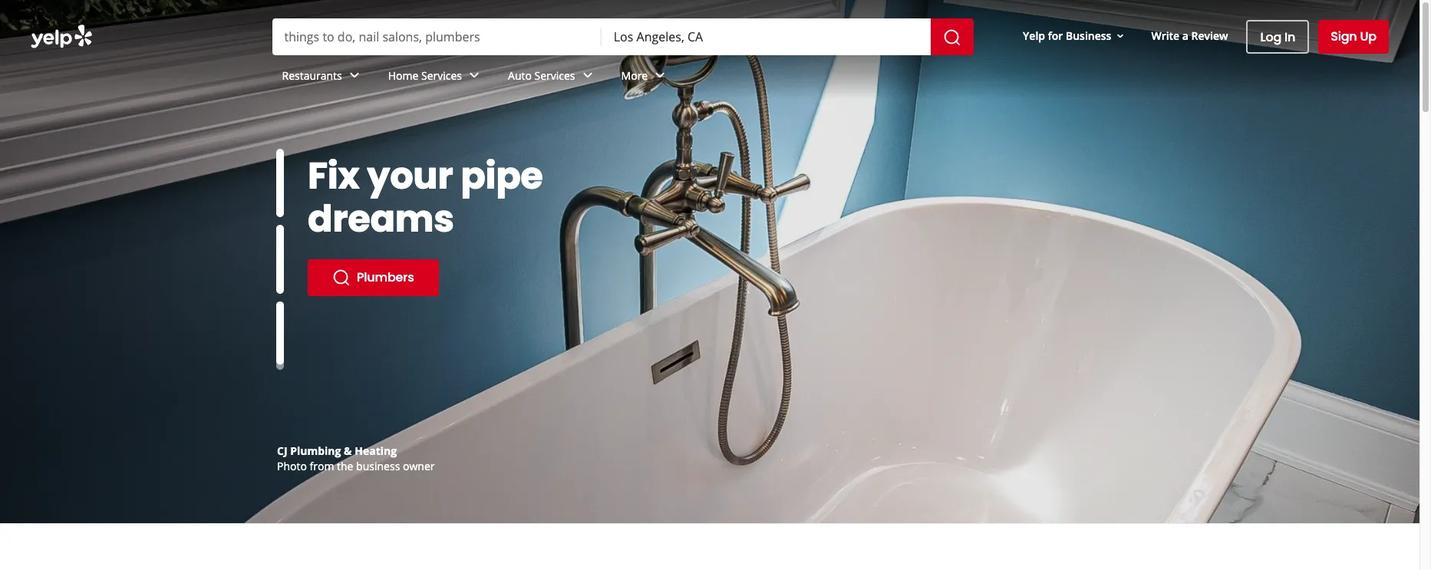 Task type: vqa. For each thing, say whether or not it's contained in the screenshot.
middle Select slide IMAGE
yes



Task type: describe. For each thing, give the bounding box(es) containing it.
16 chevron down v2 image
[[1115, 30, 1127, 42]]

services for auto services
[[535, 68, 575, 83]]

log
[[1261, 28, 1282, 46]]

search image
[[944, 28, 962, 47]]

yelp for business
[[1023, 28, 1112, 43]]

restaurants link
[[270, 55, 376, 100]]

sign up link
[[1319, 20, 1390, 54]]

write
[[1152, 28, 1180, 43]]

fix
[[308, 150, 360, 202]]

dreams
[[308, 193, 454, 245]]

home services
[[388, 68, 462, 83]]

none field the near
[[614, 28, 919, 45]]

none search field inside search box
[[272, 18, 977, 55]]

review
[[1192, 28, 1229, 43]]

for
[[1048, 28, 1064, 43]]

services for home services
[[421, 68, 462, 83]]

&
[[344, 444, 352, 458]]

business
[[1066, 28, 1112, 43]]

24 chevron down v2 image for restaurants
[[345, 66, 364, 85]]

home
[[388, 68, 419, 83]]

photo
[[277, 459, 307, 474]]

write a review
[[1152, 28, 1229, 43]]

a
[[1183, 28, 1189, 43]]

auto
[[508, 68, 532, 83]]

24 chevron down v2 image
[[579, 66, 597, 85]]

business
[[356, 459, 400, 474]]

heating
[[355, 444, 397, 458]]

sign up
[[1331, 28, 1377, 45]]

log in
[[1261, 28, 1296, 46]]

the
[[337, 459, 354, 474]]

plumbers
[[357, 269, 414, 286]]

explore recent activity section section
[[271, 524, 1149, 570]]

cj plumbing & heating photo from the business owner
[[277, 444, 435, 474]]



Task type: locate. For each thing, give the bounding box(es) containing it.
24 search v2 image
[[332, 269, 351, 287]]

0 vertical spatial select slide image
[[276, 149, 284, 218]]

2 none field from the left
[[614, 28, 919, 45]]

home services link
[[376, 55, 496, 100]]

cj
[[277, 444, 288, 458]]

Near text field
[[614, 28, 919, 45]]

None search field
[[272, 18, 977, 55]]

services right home
[[421, 68, 462, 83]]

auto services link
[[496, 55, 609, 100]]

plumbing
[[290, 444, 341, 458]]

24 chevron down v2 image right restaurants
[[345, 66, 364, 85]]

24 chevron down v2 image inside more link
[[651, 66, 670, 85]]

log in link
[[1247, 20, 1310, 54]]

auto services
[[508, 68, 575, 83]]

0 horizontal spatial 24 chevron down v2 image
[[345, 66, 364, 85]]

1 vertical spatial select slide image
[[276, 225, 284, 294]]

24 chevron down v2 image right more
[[651, 66, 670, 85]]

yelp
[[1023, 28, 1046, 43]]

None search field
[[0, 0, 1420, 100]]

2 vertical spatial select slide image
[[276, 298, 284, 366]]

restaurants
[[282, 68, 342, 83]]

2 services from the left
[[535, 68, 575, 83]]

services left 24 chevron down v2 icon
[[535, 68, 575, 83]]

none field 'find'
[[284, 28, 589, 45]]

up
[[1361, 28, 1377, 45]]

none field up business categories element
[[614, 28, 919, 45]]

in
[[1285, 28, 1296, 46]]

none search field containing sign up
[[0, 0, 1420, 100]]

24 chevron down v2 image left 'auto' at the left top
[[465, 66, 484, 85]]

1 24 chevron down v2 image from the left
[[345, 66, 364, 85]]

plumbers link
[[308, 259, 439, 296]]

2 24 chevron down v2 image from the left
[[465, 66, 484, 85]]

your
[[367, 150, 453, 202]]

3 24 chevron down v2 image from the left
[[651, 66, 670, 85]]

business categories element
[[270, 55, 1390, 100]]

1 select slide image from the top
[[276, 149, 284, 218]]

services
[[421, 68, 462, 83], [535, 68, 575, 83]]

1 horizontal spatial services
[[535, 68, 575, 83]]

0 horizontal spatial none field
[[284, 28, 589, 45]]

from
[[310, 459, 334, 474]]

24 chevron down v2 image
[[345, 66, 364, 85], [465, 66, 484, 85], [651, 66, 670, 85]]

more link
[[609, 55, 682, 100]]

sign
[[1331, 28, 1358, 45]]

1 horizontal spatial 24 chevron down v2 image
[[465, 66, 484, 85]]

yelp for business button
[[1017, 22, 1133, 50]]

2 select slide image from the top
[[276, 225, 284, 294]]

more
[[621, 68, 648, 83]]

24 chevron down v2 image inside home services link
[[465, 66, 484, 85]]

1 none field from the left
[[284, 28, 589, 45]]

0 horizontal spatial services
[[421, 68, 462, 83]]

1 services from the left
[[421, 68, 462, 83]]

2 horizontal spatial 24 chevron down v2 image
[[651, 66, 670, 85]]

None field
[[284, 28, 589, 45], [614, 28, 919, 45]]

write a review link
[[1146, 22, 1235, 50]]

24 chevron down v2 image for more
[[651, 66, 670, 85]]

explore banner section banner
[[0, 0, 1420, 524]]

24 chevron down v2 image inside restaurants link
[[345, 66, 364, 85]]

pipe
[[461, 150, 543, 202]]

select slide image
[[276, 149, 284, 218], [276, 225, 284, 294], [276, 298, 284, 366]]

owner
[[403, 459, 435, 474]]

24 chevron down v2 image for home services
[[465, 66, 484, 85]]

1 horizontal spatial none field
[[614, 28, 919, 45]]

fix your pipe dreams
[[308, 150, 543, 245]]

Find text field
[[284, 28, 589, 45]]

cj plumbing & heating link
[[277, 444, 397, 458]]

3 select slide image from the top
[[276, 298, 284, 366]]

none field up home services
[[284, 28, 589, 45]]



